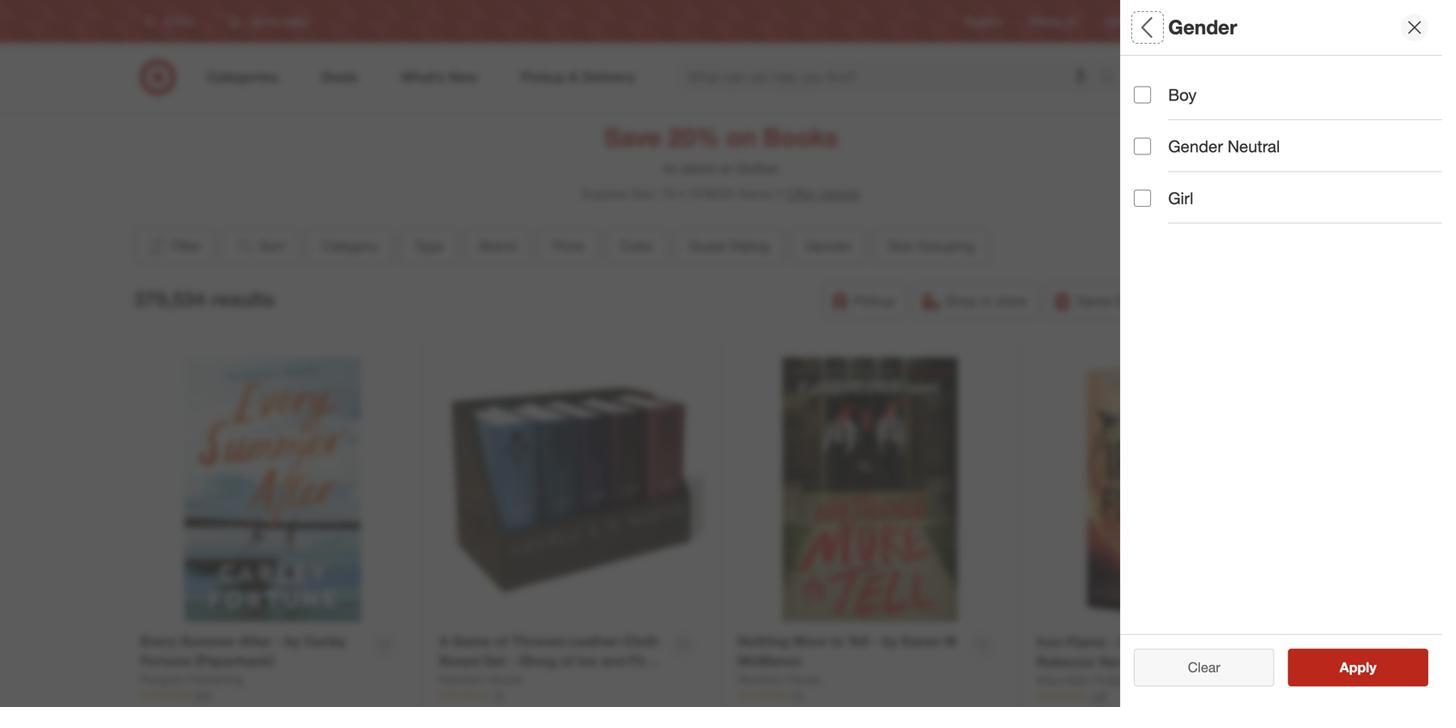 Task type: describe. For each thing, give the bounding box(es) containing it.
iron
[[1037, 634, 1063, 651]]

random for nothing more to tell - by karen m mcmanus
[[738, 672, 784, 687]]

every summer after - by carley fortune (paperback) image
[[140, 358, 405, 622]]

0 vertical spatial gender
[[1169, 15, 1238, 39]]

a game of thrones leather-cloth boxed set - (song of ice and fire) by  george r r martin (mixed media product) image
[[439, 358, 704, 622]]

shop in store
[[945, 293, 1027, 310]]

16
[[660, 185, 675, 202]]

results for 379,534 results
[[211, 287, 275, 312]]

iron flame - (empyrean) - by rebecca yarros (hardcover)
[[1037, 634, 1222, 671]]

apply button
[[1289, 649, 1429, 687]]

nothing more to tell - by karen m mcmanus image
[[738, 358, 1003, 622]]

store inside "save 20% on books in-store or online"
[[682, 160, 715, 177]]

rating
[[730, 238, 770, 255]]

penguin publishing link
[[140, 671, 243, 689]]

carley
[[304, 633, 346, 650]]

0 vertical spatial category button
[[1135, 56, 1443, 116]]

same day delivery button
[[1045, 283, 1205, 320]]

publishing
[[188, 672, 243, 687]]

sort button
[[221, 228, 300, 265]]

flame
[[1067, 634, 1106, 651]]

every
[[140, 633, 177, 650]]

a game of thrones leather-cloth boxed set - (song of ice and fire) by  george r r martin (mixed media product)
[[439, 633, 659, 708]]

yarros
[[1099, 654, 1141, 671]]

see results
[[1322, 660, 1395, 676]]

grouping
[[918, 238, 975, 255]]

- up clear all
[[1198, 634, 1203, 651]]

379,534 results
[[134, 287, 275, 312]]

george
[[459, 673, 507, 689]]

all filters
[[1135, 15, 1217, 39]]

0 horizontal spatial type
[[415, 238, 444, 255]]

game
[[453, 633, 491, 650]]

weekly ad
[[1030, 15, 1079, 28]]

house for mcmanus
[[787, 672, 822, 687]]

see
[[1322, 660, 1347, 676]]

karen
[[902, 633, 941, 650]]

random for a game of thrones leather-cloth boxed set - (song of ice and fire) by  george r r martin (mixed media product)
[[439, 672, 485, 687]]

same day delivery
[[1077, 293, 1193, 310]]

gender for gender neutral
[[1169, 137, 1224, 156]]

apply
[[1340, 660, 1377, 676]]

(paperback)
[[195, 653, 275, 670]]

registry link
[[965, 14, 1003, 29]]

boxed
[[439, 653, 481, 670]]

size grouping
[[888, 238, 975, 255]]

0 horizontal spatial category
[[322, 238, 379, 255]]

all filters dialog
[[1121, 0, 1443, 708]]

Gender Neutral checkbox
[[1135, 138, 1152, 155]]

1 vertical spatial category button
[[307, 228, 393, 265]]

save
[[604, 122, 662, 152]]

by inside every summer after - by carley fortune (paperback)
[[285, 633, 300, 650]]

color
[[620, 238, 654, 255]]

or
[[719, 160, 733, 177]]

and
[[601, 653, 626, 670]]

size
[[888, 238, 914, 255]]

items
[[739, 185, 772, 202]]

clear for clear
[[1189, 660, 1221, 676]]

(mixed
[[584, 673, 628, 689]]

store inside button
[[996, 293, 1027, 310]]

summer
[[181, 633, 236, 650]]

results for see results
[[1351, 660, 1395, 676]]

379,534
[[134, 287, 205, 312]]

by inside nothing more to tell - by karen m mcmanus
[[883, 633, 898, 650]]

mcmanus
[[738, 653, 802, 670]]

random house for -
[[439, 672, 523, 687]]

0 horizontal spatial brand button
[[465, 228, 532, 265]]

iron flame - (empyrean) - by rebecca yarros (hardcover) link
[[1037, 633, 1262, 672]]

style
[[1135, 615, 1173, 634]]

neutral
[[1228, 137, 1281, 156]]

200 link
[[140, 689, 405, 704]]

girl
[[1169, 188, 1194, 208]]

in-
[[664, 160, 682, 177]]

penguin
[[140, 672, 184, 687]]

product)
[[483, 692, 540, 708]]

379534 items
[[689, 185, 772, 202]]

on
[[727, 122, 757, 152]]

a game of thrones leather-cloth boxed set - (song of ice and fire) by  george r r martin (mixed media product) link
[[439, 632, 663, 708]]

redcard
[[1106, 15, 1147, 28]]

category inside all filters dialog
[[1135, 74, 1206, 93]]

guest rating
[[690, 238, 770, 255]]

offer details button
[[772, 184, 861, 204]]

offer
[[786, 185, 817, 202]]

weekly
[[1030, 15, 1063, 28]]

house for -
[[488, 672, 523, 687]]

offer details
[[786, 185, 861, 202]]

shop
[[945, 293, 978, 310]]

guest rating button
[[675, 228, 785, 265]]

leather-
[[569, 633, 624, 650]]

ice
[[578, 653, 597, 670]]

Boy checkbox
[[1135, 86, 1152, 104]]

sort
[[259, 238, 286, 255]]

target
[[1175, 15, 1203, 28]]

dec
[[632, 185, 656, 202]]

gender button
[[792, 228, 867, 265]]

(empyrean)
[[1120, 634, 1194, 651]]

What can we help you find? suggestions appear below search field
[[678, 58, 1105, 96]]

0 horizontal spatial brand
[[480, 238, 517, 255]]

price
[[553, 238, 584, 255]]

random house for mcmanus
[[738, 672, 822, 687]]

search button
[[1093, 58, 1135, 100]]

Girl checkbox
[[1135, 190, 1152, 207]]



Task type: vqa. For each thing, say whether or not it's contained in the screenshot.


Task type: locate. For each thing, give the bounding box(es) containing it.
gender neutral
[[1169, 137, 1281, 156]]

random house link for -
[[439, 671, 523, 689]]

category right sort
[[322, 238, 379, 255]]

0 vertical spatial of
[[495, 633, 508, 650]]

1 vertical spatial type
[[415, 238, 444, 255]]

delivery
[[1144, 293, 1193, 310]]

1 horizontal spatial r
[[524, 673, 534, 689]]

1 horizontal spatial random
[[738, 672, 784, 687]]

details
[[820, 185, 861, 202]]

0 vertical spatial type button
[[1135, 116, 1443, 176]]

random house link down set
[[439, 671, 523, 689]]

type
[[1135, 134, 1171, 153], [415, 238, 444, 255]]

category button right sort
[[307, 228, 393, 265]]

0 horizontal spatial r
[[510, 673, 520, 689]]

0 horizontal spatial random
[[439, 672, 485, 687]]

1 vertical spatial of
[[561, 653, 574, 670]]

macmillan publishers
[[1037, 673, 1151, 688]]

- inside every summer after - by carley fortune (paperback)
[[276, 633, 281, 650]]

media
[[439, 692, 479, 708]]

results down sort button
[[211, 287, 275, 312]]

fire)
[[630, 653, 658, 670]]

clear inside clear all button
[[1180, 660, 1212, 676]]

registry
[[965, 15, 1003, 28]]

nothing
[[738, 633, 790, 650]]

by inside a game of thrones leather-cloth boxed set - (song of ice and fire) by  george r r martin (mixed media product)
[[439, 673, 455, 689]]

gender inside gender button
[[806, 238, 852, 255]]

1 vertical spatial results
[[1351, 660, 1395, 676]]

all
[[1135, 15, 1158, 39]]

1 horizontal spatial brand button
[[1135, 176, 1443, 236]]

1 clear from the left
[[1180, 660, 1212, 676]]

1 horizontal spatial category button
[[1135, 56, 1443, 116]]

2 random from the left
[[738, 672, 784, 687]]

target circle
[[1175, 15, 1233, 28]]

1 vertical spatial type button
[[400, 228, 459, 265]]

random down 'boxed'
[[439, 672, 485, 687]]

ad
[[1066, 15, 1079, 28]]

house up 10
[[787, 672, 822, 687]]

brand left price
[[480, 238, 517, 255]]

- right set
[[510, 653, 516, 670]]

- right after
[[276, 633, 281, 650]]

1 horizontal spatial random house link
[[738, 671, 822, 689]]

1 horizontal spatial store
[[996, 293, 1027, 310]]

penguin publishing
[[140, 672, 243, 687]]

clear
[[1180, 660, 1212, 676], [1189, 660, 1221, 676]]

1 horizontal spatial results
[[1351, 660, 1395, 676]]

0 horizontal spatial type button
[[400, 228, 459, 265]]

gender for gender button
[[806, 238, 852, 255]]

200
[[194, 689, 211, 702]]

pickup
[[854, 293, 896, 310]]

m
[[945, 633, 957, 650]]

type inside all filters dialog
[[1135, 134, 1171, 153]]

random house down set
[[439, 672, 523, 687]]

2 vertical spatial gender
[[806, 238, 852, 255]]

rebecca
[[1037, 654, 1095, 671]]

2 clear from the left
[[1189, 660, 1221, 676]]

shop in store button
[[914, 283, 1039, 320]]

martin
[[538, 673, 581, 689]]

0 horizontal spatial results
[[211, 287, 275, 312]]

1 random house from the left
[[439, 672, 523, 687]]

style button
[[1135, 597, 1443, 657]]

color button
[[606, 228, 668, 265]]

brand button left the price button
[[465, 228, 532, 265]]

1 vertical spatial gender
[[1169, 137, 1224, 156]]

every summer after - by carley fortune (paperback) link
[[140, 632, 365, 671]]

- up yarros
[[1110, 634, 1116, 651]]

1 vertical spatial brand
[[480, 238, 517, 255]]

(song
[[519, 653, 557, 670]]

0 vertical spatial type
[[1135, 134, 1171, 153]]

10
[[791, 689, 803, 702]]

clear all button
[[1135, 649, 1275, 687]]

- right tell
[[873, 633, 879, 650]]

1 horizontal spatial type button
[[1135, 116, 1443, 176]]

gender dialog
[[1121, 0, 1443, 708]]

weekly ad link
[[1030, 14, 1079, 29]]

1 horizontal spatial brand
[[1135, 194, 1181, 214]]

0 horizontal spatial store
[[682, 160, 715, 177]]

1 horizontal spatial category
[[1135, 74, 1206, 93]]

guest
[[690, 238, 727, 255]]

by up all
[[1207, 634, 1222, 651]]

clear for clear all
[[1180, 660, 1212, 676]]

by left carley
[[285, 633, 300, 650]]

- inside nothing more to tell - by karen m mcmanus
[[873, 633, 879, 650]]

2 random house from the left
[[738, 672, 822, 687]]

1 vertical spatial store
[[996, 293, 1027, 310]]

- inside a game of thrones leather-cloth boxed set - (song of ice and fire) by  george r r martin (mixed media product)
[[510, 653, 516, 670]]

brand
[[1135, 194, 1181, 214], [480, 238, 517, 255]]

filter
[[171, 238, 201, 255]]

random house link for mcmanus
[[738, 671, 822, 689]]

day
[[1117, 293, 1140, 310]]

of up set
[[495, 633, 508, 650]]

0 horizontal spatial random house link
[[439, 671, 523, 689]]

1 horizontal spatial of
[[561, 653, 574, 670]]

after
[[240, 633, 272, 650]]

save 20% on books in-store or online
[[604, 122, 838, 177]]

0 vertical spatial results
[[211, 287, 275, 312]]

by left karen
[[883, 633, 898, 650]]

pickup button
[[822, 283, 907, 320]]

macmillan
[[1037, 673, 1092, 688]]

by inside "iron flame - (empyrean) - by rebecca yarros (hardcover)"
[[1207, 634, 1222, 651]]

store left or
[[682, 160, 715, 177]]

r up the product)
[[510, 673, 520, 689]]

random house link down mcmanus
[[738, 671, 822, 689]]

a
[[439, 633, 449, 650]]

more
[[793, 633, 827, 650]]

2 random house link from the left
[[738, 671, 822, 689]]

store right in
[[996, 293, 1027, 310]]

of
[[495, 633, 508, 650], [561, 653, 574, 670]]

results right see
[[1351, 660, 1395, 676]]

target circle link
[[1175, 14, 1233, 29]]

10 link
[[738, 689, 1003, 704]]

clear all
[[1180, 660, 1230, 676]]

thrones
[[512, 633, 565, 650]]

0 horizontal spatial house
[[488, 672, 523, 687]]

random house down mcmanus
[[738, 672, 822, 687]]

73
[[493, 689, 504, 702]]

every summer after - by carley fortune (paperback)
[[140, 633, 346, 670]]

1 house from the left
[[488, 672, 523, 687]]

1 horizontal spatial random house
[[738, 672, 822, 687]]

by
[[285, 633, 300, 650], [883, 633, 898, 650], [1207, 634, 1222, 651], [439, 673, 455, 689]]

to
[[831, 633, 844, 650]]

1 horizontal spatial house
[[787, 672, 822, 687]]

1 random house link from the left
[[439, 671, 523, 689]]

brand button down neutral at right top
[[1135, 176, 1443, 236]]

house
[[488, 672, 523, 687], [787, 672, 822, 687]]

circle
[[1206, 15, 1233, 28]]

brand inside all filters dialog
[[1135, 194, 1181, 214]]

1 r from the left
[[510, 673, 520, 689]]

0 vertical spatial brand
[[1135, 194, 1181, 214]]

filter button
[[134, 228, 214, 265]]

1 vertical spatial category
[[322, 238, 379, 255]]

cloth
[[624, 633, 659, 650]]

results inside button
[[1351, 660, 1395, 676]]

r down (song
[[524, 673, 534, 689]]

brand button inside all filters dialog
[[1135, 176, 1443, 236]]

1 horizontal spatial type
[[1135, 134, 1171, 153]]

tell
[[848, 633, 869, 650]]

nothing more to tell - by karen m mcmanus link
[[738, 632, 962, 671]]

of left ice
[[561, 653, 574, 670]]

2 r from the left
[[524, 673, 534, 689]]

by up the media
[[439, 673, 455, 689]]

iron flame - (empyrean) - by rebecca yarros (hardcover) image
[[1037, 358, 1302, 623]]

filters
[[1164, 15, 1217, 39]]

(hardcover)
[[1144, 654, 1220, 671]]

same
[[1077, 293, 1113, 310]]

20%
[[668, 122, 720, 152]]

price button
[[538, 228, 599, 265]]

0 horizontal spatial random house
[[439, 672, 523, 687]]

clear inside clear button
[[1189, 660, 1221, 676]]

boy
[[1169, 85, 1197, 105]]

0 horizontal spatial of
[[495, 633, 508, 650]]

random down mcmanus
[[738, 672, 784, 687]]

brand button
[[1135, 176, 1443, 236], [465, 228, 532, 265]]

2 house from the left
[[787, 672, 822, 687]]

r
[[510, 673, 520, 689], [524, 673, 534, 689]]

1 random from the left
[[439, 672, 485, 687]]

random house
[[439, 672, 523, 687], [738, 672, 822, 687]]

macmillan publishers link
[[1037, 672, 1151, 689]]

category
[[1135, 74, 1206, 93], [322, 238, 379, 255]]

0 vertical spatial category
[[1135, 74, 1206, 93]]

category down all filters
[[1135, 74, 1206, 93]]

see results button
[[1289, 649, 1429, 687]]

house up 73
[[488, 672, 523, 687]]

brand down the gender neutral checkbox
[[1135, 194, 1181, 214]]

category button up neutral at right top
[[1135, 56, 1443, 116]]

size grouping button
[[874, 228, 990, 265]]

0 horizontal spatial category button
[[307, 228, 393, 265]]

0 vertical spatial store
[[682, 160, 715, 177]]



